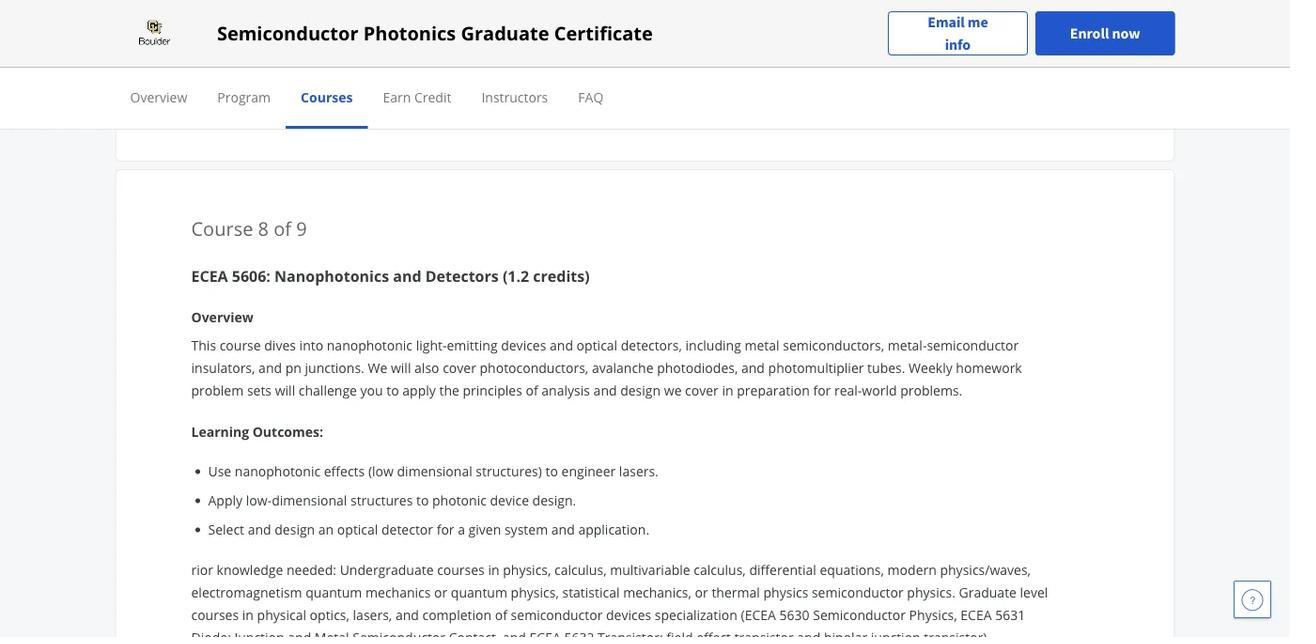 Task type: vqa. For each thing, say whether or not it's contained in the screenshot.
the topmost NETWORKS
no



Task type: describe. For each thing, give the bounding box(es) containing it.
1 vertical spatial in
[[488, 561, 500, 579]]

equations,
[[820, 561, 885, 579]]

1 vertical spatial overview
[[191, 308, 254, 326]]

design.
[[533, 492, 577, 510]]

emitting inside semiconductor laser design semiconductor materials for light-emitting devices
[[424, 47, 475, 64]]

and up photoconductors,
[[550, 336, 573, 354]]

homework
[[956, 359, 1023, 377]]

into
[[300, 336, 324, 354]]

preparation
[[737, 381, 810, 399]]

nanophotonic inside 'list item'
[[235, 463, 321, 480]]

and down mechanics
[[396, 606, 419, 624]]

semiconductor laser design semiconductor materials for light-emitting devices
[[215, 24, 523, 64]]

use nanophotonic effects (low dimensional structures) to engineer lasers.
[[208, 463, 659, 480]]

5632
[[564, 628, 595, 637]]

statistical
[[563, 583, 620, 601]]

you
[[361, 381, 383, 399]]

weekly
[[909, 359, 953, 377]]

rior
[[191, 561, 213, 579]]

effect
[[697, 628, 731, 637]]

we
[[368, 359, 388, 377]]

principles
[[463, 381, 523, 399]]

1 horizontal spatial courses
[[437, 561, 485, 579]]

semiconductor down lasers, in the bottom left of the page
[[353, 628, 446, 637]]

certificate
[[554, 20, 653, 46]]

photonics
[[364, 20, 456, 46]]

course
[[191, 215, 253, 241]]

needed:
[[287, 561, 337, 579]]

to inside 'list item'
[[546, 463, 558, 480]]

thermal
[[712, 583, 760, 601]]

metal-
[[888, 336, 927, 354]]

for inside semiconductor laser design semiconductor materials for light-emitting devices
[[372, 47, 390, 64]]

design for semiconductor laser design semiconductor materials for light-emitting devices
[[344, 24, 385, 42]]

junction
[[871, 628, 921, 637]]

transistor:
[[598, 628, 663, 637]]

bipolar
[[824, 628, 868, 637]]

contact,
[[449, 628, 500, 637]]

1 calculus, from the left
[[555, 561, 607, 579]]

select
[[208, 521, 244, 539]]

problems.
[[901, 381, 963, 399]]

2 calculus, from the left
[[694, 561, 746, 579]]

devices inside this course dives into nanophotonic light-emitting devices and optical detectors, including metal semiconductors, metal-semiconductor insulators, and pn junctions. we will also cover photoconductors, avalanche photodiodes, and photomultiplier tubes. weekly homework problem sets will challenge you to apply the principles of analysis and design we cover in preparation for real-world problems.
[[501, 336, 547, 354]]

9
[[296, 215, 307, 241]]

physics,
[[910, 606, 958, 624]]

and down low-
[[248, 521, 271, 539]]

0 vertical spatial graduate
[[461, 20, 550, 46]]

(ecea
[[741, 606, 776, 624]]

challenge
[[299, 381, 357, 399]]

for inside this course dives into nanophotonic light-emitting devices and optical detectors, including metal semiconductors, metal-semiconductor insulators, and pn junctions. we will also cover photoconductors, avalanche photodiodes, and photomultiplier tubes. weekly homework problem sets will challenge you to apply the principles of analysis and design we cover in preparation for real-world problems.
[[814, 381, 831, 399]]

an
[[319, 521, 334, 539]]

in inside this course dives into nanophotonic light-emitting devices and optical detectors, including metal semiconductors, metal-semiconductor insulators, and pn junctions. we will also cover photoconductors, avalanche photodiodes, and photomultiplier tubes. weekly homework problem sets will challenge you to apply the principles of analysis and design we cover in preparation for real-world problems.
[[722, 381, 734, 399]]

nanophotonics
[[275, 266, 389, 286]]

and left pn
[[259, 359, 282, 377]]

modern
[[888, 561, 937, 579]]

semiconductors,
[[783, 336, 885, 354]]

earn
[[383, 88, 411, 106]]

select and design an optical detector for a given system and application.
[[208, 521, 650, 539]]

tubes.
[[868, 359, 906, 377]]

learning outcomes:
[[191, 423, 323, 440]]

earn credit link
[[383, 88, 452, 106]]

(low
[[368, 463, 394, 480]]

this course dives into nanophotonic light-emitting devices and optical detectors, including metal semiconductors, metal-semiconductor insulators, and pn junctions. we will also cover photoconductors, avalanche photodiodes, and photomultiplier tubes. weekly homework problem sets will challenge you to apply the principles of analysis and design we cover in preparation for real-world problems.
[[191, 336, 1023, 399]]

electromagnetism
[[191, 583, 302, 601]]

overview link
[[130, 88, 187, 106]]

engineer
[[562, 463, 616, 480]]

semiconductor photonics graduate certificate
[[217, 20, 653, 46]]

effects
[[324, 463, 365, 480]]

dives
[[264, 336, 296, 354]]

1 vertical spatial courses
[[191, 606, 239, 624]]

optical inside list item
[[337, 521, 378, 539]]

completion
[[423, 606, 492, 624]]

real-
[[835, 381, 862, 399]]

1 or from the left
[[434, 583, 448, 601]]

email me info
[[928, 13, 989, 54]]

to inside this course dives into nanophotonic light-emitting devices and optical detectors, including metal semiconductors, metal-semiconductor insulators, and pn junctions. we will also cover photoconductors, avalanche photodiodes, and photomultiplier tubes. weekly homework problem sets will challenge you to apply the principles of analysis and design we cover in preparation for real-world problems.
[[387, 381, 399, 399]]

the
[[440, 381, 460, 399]]

world
[[862, 381, 897, 399]]

device
[[490, 492, 529, 510]]

0 horizontal spatial semiconductor
[[511, 606, 603, 624]]

learning
[[191, 423, 249, 440]]

and down avalanche
[[594, 381, 617, 399]]

application.
[[579, 521, 650, 539]]

5606:
[[232, 266, 271, 286]]

enroll now button
[[1036, 11, 1176, 55]]

certificate menu element
[[115, 68, 1176, 129]]

ecea 5606: nanophotonics and detectors (1.2 credits)
[[191, 266, 590, 286]]

physics
[[764, 583, 809, 601]]

8
[[258, 215, 269, 241]]

of inside rior knowledge needed: undergraduate courses in physics, calculus, multivariable calculus, differential equations, modern physics/waves, electromagnetism quantum mechanics or quantum physics, statistical mechanics, or thermal physics semiconductor physics. graduate level courses in physical optics, lasers, and completion of semiconductor devices specialization (ecea 5630 semiconductor physics, ecea 5631 diode: junction and metal semiconductor contact, and ecea 5632 transistor: field effect transistor and bipolar junction transistor).
[[495, 606, 508, 624]]

select and design an optical detector for a given system and application. list item
[[208, 520, 1066, 540]]

0 vertical spatial cover
[[443, 359, 477, 377]]

problem
[[191, 381, 244, 399]]

analysis
[[542, 381, 590, 399]]

to inside list item
[[416, 492, 429, 510]]

2 vertical spatial in
[[242, 606, 254, 624]]

transistor).
[[924, 628, 991, 637]]

light- inside semiconductor laser design semiconductor materials for light-emitting devices
[[393, 47, 424, 64]]

5631
[[996, 606, 1026, 624]]

list containing use nanophotonic effects (low dimensional structures) to engineer lasers.
[[199, 462, 1066, 540]]

photoconductors,
[[480, 359, 589, 377]]

detectors,
[[621, 336, 682, 354]]

outcomes:
[[253, 423, 323, 440]]

credit
[[415, 88, 452, 106]]

courses
[[301, 88, 353, 106]]



Task type: locate. For each thing, give the bounding box(es) containing it.
2 vertical spatial semiconductor
[[511, 606, 603, 624]]

1 horizontal spatial dimensional
[[397, 463, 473, 480]]

2 horizontal spatial to
[[546, 463, 558, 480]]

2 vertical spatial design
[[275, 521, 315, 539]]

0 horizontal spatial optical
[[337, 521, 378, 539]]

1 vertical spatial will
[[275, 381, 295, 399]]

calculus, up thermal
[[694, 561, 746, 579]]

0 horizontal spatial of
[[274, 215, 292, 241]]

level
[[1021, 583, 1049, 601]]

graduate inside rior knowledge needed: undergraduate courses in physics, calculus, multivariable calculus, differential equations, modern physics/waves, electromagnetism quantum mechanics or quantum physics, statistical mechanics, or thermal physics semiconductor physics. graduate level courses in physical optics, lasers, and completion of semiconductor devices specialization (ecea 5630 semiconductor physics, ecea 5631 diode: junction and metal semiconductor contact, and ecea 5632 transistor: field effect transistor and bipolar junction transistor).
[[959, 583, 1017, 601]]

1 horizontal spatial in
[[488, 561, 500, 579]]

calculus,
[[555, 561, 607, 579], [694, 561, 746, 579]]

0 horizontal spatial graduate
[[461, 20, 550, 46]]

optical inside this course dives into nanophotonic light-emitting devices and optical detectors, including metal semiconductors, metal-semiconductor insulators, and pn junctions. we will also cover photoconductors, avalanche photodiodes, and photomultiplier tubes. weekly homework problem sets will challenge you to apply the principles of analysis and design we cover in preparation for real-world problems.
[[577, 336, 618, 354]]

design inside this course dives into nanophotonic light-emitting devices and optical detectors, including metal semiconductors, metal-semiconductor insulators, and pn junctions. we will also cover photoconductors, avalanche photodiodes, and photomultiplier tubes. weekly homework problem sets will challenge you to apply the principles of analysis and design we cover in preparation for real-world problems.
[[621, 381, 661, 399]]

1 vertical spatial physics,
[[511, 583, 559, 601]]

1 vertical spatial light-
[[416, 336, 447, 354]]

transistor
[[735, 628, 794, 637]]

diode:
[[191, 628, 231, 637]]

1 horizontal spatial ecea
[[530, 628, 561, 637]]

including
[[686, 336, 742, 354]]

1 vertical spatial graduate
[[959, 583, 1017, 601]]

for
[[372, 47, 390, 64], [814, 381, 831, 399], [437, 521, 455, 539]]

list
[[199, 462, 1066, 540]]

overview
[[130, 88, 187, 106], [191, 308, 254, 326]]

semiconductor up bipolar
[[813, 606, 906, 624]]

5630
[[780, 606, 810, 624]]

of right 8
[[274, 215, 292, 241]]

courses up diode:
[[191, 606, 239, 624]]

program
[[217, 88, 271, 106]]

ecea up transistor). on the right bottom of page
[[961, 606, 992, 624]]

2 horizontal spatial in
[[722, 381, 734, 399]]

1 horizontal spatial for
[[437, 521, 455, 539]]

emitting
[[424, 47, 475, 64], [447, 336, 498, 354]]

emitting down semiconductor photonics graduate certificate
[[424, 47, 475, 64]]

1 vertical spatial devices
[[501, 336, 547, 354]]

0 vertical spatial courses
[[437, 561, 485, 579]]

1 vertical spatial semiconductor
[[812, 583, 904, 601]]

optical up avalanche
[[577, 336, 618, 354]]

of inside this course dives into nanophotonic light-emitting devices and optical detectors, including metal semiconductors, metal-semiconductor insulators, and pn junctions. we will also cover photoconductors, avalanche photodiodes, and photomultiplier tubes. weekly homework problem sets will challenge you to apply the principles of analysis and design we cover in preparation for real-world problems.
[[526, 381, 538, 399]]

0 horizontal spatial in
[[242, 606, 254, 624]]

use
[[208, 463, 231, 480]]

and left detectors
[[393, 266, 422, 286]]

0 vertical spatial dimensional
[[397, 463, 473, 480]]

structures)
[[476, 463, 542, 480]]

1 horizontal spatial of
[[495, 606, 508, 624]]

2 vertical spatial devices
[[606, 606, 652, 624]]

nanophotonic up low-
[[235, 463, 321, 480]]

and down metal
[[742, 359, 765, 377]]

course 8 of 9
[[191, 215, 307, 241]]

1 vertical spatial design
[[621, 381, 661, 399]]

devices inside semiconductor laser design semiconductor materials for light-emitting devices
[[478, 47, 523, 64]]

overview inside certificate menu element
[[130, 88, 187, 106]]

semiconductor up 5632
[[511, 606, 603, 624]]

avalanche
[[592, 359, 654, 377]]

will right the we
[[391, 359, 411, 377]]

design
[[344, 24, 385, 42], [621, 381, 661, 399], [275, 521, 315, 539]]

cover up the the
[[443, 359, 477, 377]]

of
[[274, 215, 292, 241], [526, 381, 538, 399], [495, 606, 508, 624]]

0 horizontal spatial to
[[387, 381, 399, 399]]

0 vertical spatial emitting
[[424, 47, 475, 64]]

2 horizontal spatial semiconductor
[[927, 336, 1019, 354]]

1 vertical spatial ecea
[[961, 606, 992, 624]]

knowledge
[[217, 561, 283, 579]]

for down the photonics
[[372, 47, 390, 64]]

0 horizontal spatial quantum
[[306, 583, 362, 601]]

light- down the photonics
[[393, 47, 424, 64]]

insulators,
[[191, 359, 255, 377]]

1 vertical spatial to
[[546, 463, 558, 480]]

0 vertical spatial for
[[372, 47, 390, 64]]

sets
[[247, 381, 272, 399]]

or up completion
[[434, 583, 448, 601]]

mechanics,
[[623, 583, 692, 601]]

structures
[[351, 492, 413, 510]]

for left a
[[437, 521, 455, 539]]

dimensional up the an
[[272, 492, 347, 510]]

devices up instructors link
[[478, 47, 523, 64]]

0 vertical spatial physics,
[[503, 561, 551, 579]]

dimensional up photonic
[[397, 463, 473, 480]]

1 quantum from the left
[[306, 583, 362, 601]]

to up "design."
[[546, 463, 558, 480]]

and down the physical
[[288, 628, 311, 637]]

rior knowledge needed: undergraduate courses in physics, calculus, multivariable calculus, differential equations, modern physics/waves, electromagnetism quantum mechanics or quantum physics, statistical mechanics, or thermal physics semiconductor physics. graduate level courses in physical optics, lasers, and completion of semiconductor devices specialization (ecea 5630 semiconductor physics, ecea 5631 diode: junction and metal semiconductor contact, and ecea 5632 transistor: field effect transistor and bipolar junction transistor).
[[191, 561, 1049, 637]]

graduate up instructors link
[[461, 20, 550, 46]]

1 vertical spatial for
[[814, 381, 831, 399]]

ecea left 5606:
[[191, 266, 228, 286]]

apply low-dimensional structures to photonic device design. list item
[[208, 491, 1066, 511]]

design down avalanche
[[621, 381, 661, 399]]

this
[[191, 336, 216, 354]]

0 vertical spatial in
[[722, 381, 734, 399]]

0 horizontal spatial for
[[372, 47, 390, 64]]

quantum up completion
[[451, 583, 508, 601]]

pn
[[286, 359, 302, 377]]

apply
[[403, 381, 436, 399]]

light- inside this course dives into nanophotonic light-emitting devices and optical detectors, including metal semiconductors, metal-semiconductor insulators, and pn junctions. we will also cover photoconductors, avalanche photodiodes, and photomultiplier tubes. weekly homework problem sets will challenge you to apply the principles of analysis and design we cover in preparation for real-world problems.
[[416, 336, 447, 354]]

calculus, up statistical
[[555, 561, 607, 579]]

2 horizontal spatial ecea
[[961, 606, 992, 624]]

2 vertical spatial to
[[416, 492, 429, 510]]

0 horizontal spatial will
[[275, 381, 295, 399]]

given
[[469, 521, 501, 539]]

earn credit
[[383, 88, 452, 106]]

0 vertical spatial light-
[[393, 47, 424, 64]]

2 or from the left
[[695, 583, 709, 601]]

2 horizontal spatial for
[[814, 381, 831, 399]]

1 vertical spatial dimensional
[[272, 492, 347, 510]]

1 horizontal spatial cover
[[685, 381, 719, 399]]

metal
[[315, 628, 349, 637]]

devices inside rior knowledge needed: undergraduate courses in physics, calculus, multivariable calculus, differential equations, modern physics/waves, electromagnetism quantum mechanics or quantum physics, statistical mechanics, or thermal physics semiconductor physics. graduate level courses in physical optics, lasers, and completion of semiconductor devices specialization (ecea 5630 semiconductor physics, ecea 5631 diode: junction and metal semiconductor contact, and ecea 5632 transistor: field effect transistor and bipolar junction transistor).
[[606, 606, 652, 624]]

junctions.
[[305, 359, 365, 377]]

optical right the an
[[337, 521, 378, 539]]

to
[[387, 381, 399, 399], [546, 463, 558, 480], [416, 492, 429, 510]]

2 horizontal spatial design
[[621, 381, 661, 399]]

field
[[667, 628, 693, 637]]

me
[[968, 13, 989, 31]]

overview up course
[[191, 308, 254, 326]]

design up materials
[[344, 24, 385, 42]]

1 horizontal spatial calculus,
[[694, 561, 746, 579]]

semiconductor left the laser
[[215, 24, 308, 42]]

junction
[[235, 628, 285, 637]]

optical
[[577, 336, 618, 354], [337, 521, 378, 539]]

1 horizontal spatial graduate
[[959, 583, 1017, 601]]

0 horizontal spatial dimensional
[[272, 492, 347, 510]]

ecea left 5632
[[530, 628, 561, 637]]

or up 'specialization' at right bottom
[[695, 583, 709, 601]]

1 vertical spatial emitting
[[447, 336, 498, 354]]

dimensional inside 'list item'
[[397, 463, 473, 480]]

in down given
[[488, 561, 500, 579]]

physics.
[[908, 583, 956, 601]]

0 horizontal spatial nanophotonic
[[235, 463, 321, 480]]

courses down a
[[437, 561, 485, 579]]

light-
[[393, 47, 424, 64], [416, 336, 447, 354]]

apply low-dimensional structures to photonic device design.
[[208, 492, 577, 510]]

graduate down the "physics/waves,"
[[959, 583, 1017, 601]]

design left the an
[[275, 521, 315, 539]]

nanophotonic inside this course dives into nanophotonic light-emitting devices and optical detectors, including metal semiconductors, metal-semiconductor insulators, and pn junctions. we will also cover photoconductors, avalanche photodiodes, and photomultiplier tubes. weekly homework problem sets will challenge you to apply the principles of analysis and design we cover in preparation for real-world problems.
[[327, 336, 413, 354]]

emitting up principles
[[447, 336, 498, 354]]

emitting inside this course dives into nanophotonic light-emitting devices and optical detectors, including metal semiconductors, metal-semiconductor insulators, and pn junctions. we will also cover photoconductors, avalanche photodiodes, and photomultiplier tubes. weekly homework problem sets will challenge you to apply the principles of analysis and design we cover in preparation for real-world problems.
[[447, 336, 498, 354]]

0 horizontal spatial or
[[434, 583, 448, 601]]

(1.2
[[503, 266, 529, 286]]

detectors
[[426, 266, 499, 286]]

light- up also on the left
[[416, 336, 447, 354]]

0 horizontal spatial cover
[[443, 359, 477, 377]]

semiconductor up homework
[[927, 336, 1019, 354]]

to up the select and design an optical detector for a given system and application.
[[416, 492, 429, 510]]

university of colorado boulder image
[[115, 18, 194, 48]]

design for select and design an optical detector for a given system and application.
[[275, 521, 315, 539]]

enroll now
[[1071, 24, 1141, 43]]

or
[[434, 583, 448, 601], [695, 583, 709, 601]]

1 horizontal spatial semiconductor
[[812, 583, 904, 601]]

0 vertical spatial overview
[[130, 88, 187, 106]]

credits)
[[533, 266, 590, 286]]

devices up transistor: at the bottom of the page
[[606, 606, 652, 624]]

we
[[664, 381, 682, 399]]

1 vertical spatial of
[[526, 381, 538, 399]]

2 vertical spatial of
[[495, 606, 508, 624]]

optics,
[[310, 606, 350, 624]]

course
[[220, 336, 261, 354]]

0 horizontal spatial calculus,
[[555, 561, 607, 579]]

in up junction
[[242, 606, 254, 624]]

semiconductor down equations,
[[812, 583, 904, 601]]

lasers,
[[353, 606, 392, 624]]

design inside semiconductor laser design semiconductor materials for light-emitting devices
[[344, 24, 385, 42]]

physics, left statistical
[[511, 583, 559, 601]]

help center image
[[1242, 589, 1265, 611]]

1 horizontal spatial quantum
[[451, 583, 508, 601]]

semiconductor up program
[[215, 47, 308, 64]]

semiconductor inside this course dives into nanophotonic light-emitting devices and optical detectors, including metal semiconductors, metal-semiconductor insulators, and pn junctions. we will also cover photoconductors, avalanche photodiodes, and photomultiplier tubes. weekly homework problem sets will challenge you to apply the principles of analysis and design we cover in preparation for real-world problems.
[[927, 336, 1019, 354]]

cover down photodiodes,
[[685, 381, 719, 399]]

2 vertical spatial ecea
[[530, 628, 561, 637]]

1 horizontal spatial or
[[695, 583, 709, 601]]

faq link
[[578, 88, 604, 106]]

1 horizontal spatial overview
[[191, 308, 254, 326]]

0 vertical spatial optical
[[577, 336, 618, 354]]

email
[[928, 13, 965, 31]]

1 horizontal spatial nanophotonic
[[327, 336, 413, 354]]

quantum
[[306, 583, 362, 601], [451, 583, 508, 601]]

of down photoconductors,
[[526, 381, 538, 399]]

also
[[415, 359, 440, 377]]

system
[[505, 521, 548, 539]]

0 horizontal spatial overview
[[130, 88, 187, 106]]

info
[[946, 35, 971, 54]]

for down photomultiplier
[[814, 381, 831, 399]]

2 quantum from the left
[[451, 583, 508, 601]]

0 vertical spatial nanophotonic
[[327, 336, 413, 354]]

devices up photoconductors,
[[501, 336, 547, 354]]

for inside list item
[[437, 521, 455, 539]]

1 vertical spatial optical
[[337, 521, 378, 539]]

design inside select and design an optical detector for a given system and application. list item
[[275, 521, 315, 539]]

0 horizontal spatial design
[[275, 521, 315, 539]]

detector
[[382, 521, 433, 539]]

1 vertical spatial cover
[[685, 381, 719, 399]]

1 horizontal spatial to
[[416, 492, 429, 510]]

physical
[[257, 606, 306, 624]]

photonic
[[432, 492, 487, 510]]

and
[[393, 266, 422, 286], [550, 336, 573, 354], [259, 359, 282, 377], [742, 359, 765, 377], [594, 381, 617, 399], [248, 521, 271, 539], [552, 521, 575, 539], [396, 606, 419, 624], [288, 628, 311, 637], [503, 628, 526, 637], [798, 628, 821, 637]]

and down '5630'
[[798, 628, 821, 637]]

1 horizontal spatial optical
[[577, 336, 618, 354]]

0 vertical spatial semiconductor
[[927, 336, 1019, 354]]

physics/waves,
[[941, 561, 1031, 579]]

0 vertical spatial ecea
[[191, 266, 228, 286]]

and down "design."
[[552, 521, 575, 539]]

1 horizontal spatial will
[[391, 359, 411, 377]]

undergraduate
[[340, 561, 434, 579]]

to right you
[[387, 381, 399, 399]]

0 horizontal spatial ecea
[[191, 266, 228, 286]]

now
[[1113, 24, 1141, 43]]

program link
[[217, 88, 271, 106]]

in down photodiodes,
[[722, 381, 734, 399]]

apply
[[208, 492, 243, 510]]

laser
[[311, 24, 341, 42]]

0 vertical spatial devices
[[478, 47, 523, 64]]

0 vertical spatial of
[[274, 215, 292, 241]]

2 vertical spatial for
[[437, 521, 455, 539]]

0 vertical spatial to
[[387, 381, 399, 399]]

of up contact,
[[495, 606, 508, 624]]

physics, down system
[[503, 561, 551, 579]]

materials
[[311, 47, 368, 64]]

will down pn
[[275, 381, 295, 399]]

and right contact,
[[503, 628, 526, 637]]

enroll
[[1071, 24, 1110, 43]]

0 vertical spatial will
[[391, 359, 411, 377]]

1 horizontal spatial design
[[344, 24, 385, 42]]

0 vertical spatial design
[[344, 24, 385, 42]]

0 horizontal spatial courses
[[191, 606, 239, 624]]

nanophotonic
[[327, 336, 413, 354], [235, 463, 321, 480]]

dimensional inside list item
[[272, 492, 347, 510]]

2 horizontal spatial of
[[526, 381, 538, 399]]

semiconductor up materials
[[217, 20, 359, 46]]

use nanophotonic effects (low dimensional structures) to engineer lasers. list item
[[208, 462, 1066, 481]]

overview down university of colorado boulder image
[[130, 88, 187, 106]]

quantum up optics,
[[306, 583, 362, 601]]

nanophotonic up the we
[[327, 336, 413, 354]]

1 vertical spatial nanophotonic
[[235, 463, 321, 480]]

low-
[[246, 492, 272, 510]]



